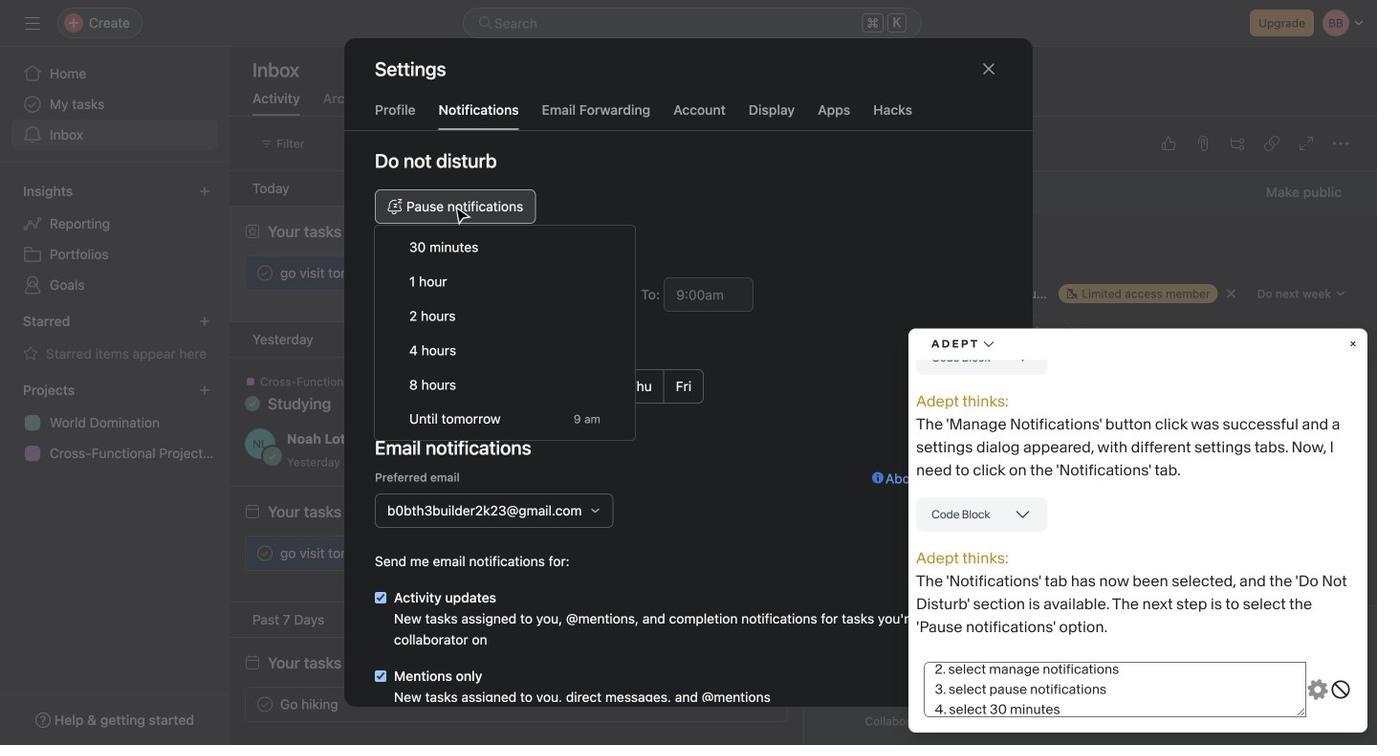 Task type: describe. For each thing, give the bounding box(es) containing it.
clear due date image
[[1070, 326, 1081, 338]]

insights element
[[0, 174, 230, 304]]

copy task link image
[[1265, 136, 1280, 151]]

1 mark complete checkbox from the top
[[254, 262, 277, 285]]

hide sidebar image
[[25, 15, 40, 31]]

your tasks for mar 15, task element
[[268, 654, 417, 672]]

global element
[[0, 47, 230, 162]]

full screen image
[[1299, 136, 1315, 151]]

2 mark complete image from the top
[[254, 693, 277, 716]]

2 mark complete checkbox from the top
[[254, 693, 277, 716]]

projects element
[[0, 373, 230, 473]]

0 likes. click to like this task image
[[1162, 136, 1177, 151]]

1 horizontal spatial add or remove collaborators image
[[1039, 716, 1050, 727]]

starred element
[[0, 304, 230, 373]]

1 mark complete image from the top
[[254, 542, 277, 565]]

1 vertical spatial open user profile image
[[827, 614, 858, 645]]



Task type: vqa. For each thing, say whether or not it's contained in the screenshot.
the Next
no



Task type: locate. For each thing, give the bounding box(es) containing it.
mark complete image down your tasks for mar 20, task element
[[254, 542, 277, 565]]

0 vertical spatial mark complete checkbox
[[254, 262, 277, 285]]

1 vertical spatial mark complete checkbox
[[254, 693, 277, 716]]

go visit tomy dialog
[[804, 117, 1378, 745]]

mark complete image down your tasks for mar 15, task element
[[254, 693, 277, 716]]

mark complete checkbox down your tasks for mar 15, task element
[[254, 693, 277, 716]]

remove assignee image
[[1231, 288, 1243, 300]]

Mark complete checkbox
[[254, 542, 277, 565]]

1 vertical spatial mark complete image
[[254, 693, 277, 716]]

mark complete image
[[254, 542, 277, 565], [254, 693, 277, 716]]

Task Name text field
[[814, 225, 1355, 269]]

None text field
[[544, 306, 634, 341]]

1 horizontal spatial open user profile image
[[827, 614, 858, 645]]

Mark complete checkbox
[[254, 262, 277, 285], [254, 693, 277, 716]]

None text field
[[664, 306, 754, 341]]

main content
[[804, 171, 1378, 745]]

None checkbox
[[375, 699, 387, 711]]

add or remove collaborators image
[[951, 710, 974, 733], [1039, 716, 1050, 727]]

0 vertical spatial mark complete image
[[254, 542, 277, 565]]

settings tab list
[[344, 100, 1033, 131]]

open user profile image
[[245, 429, 276, 459], [827, 614, 858, 645]]

mark complete image
[[254, 262, 277, 285]]

add subtask image
[[1231, 136, 1246, 151]]

mark complete checkbox down 'your tasks for today, task' element
[[254, 262, 277, 285]]

0 horizontal spatial open user profile image
[[245, 429, 276, 459]]

your tasks for today, task element
[[268, 222, 409, 241]]

close this dialog image
[[982, 61, 997, 77]]

0 vertical spatial open user profile image
[[245, 429, 276, 459]]

0 horizontal spatial add or remove collaborators image
[[951, 710, 974, 733]]

your tasks for mar 20, task element
[[268, 503, 419, 521]]

dialog
[[344, 38, 1033, 745]]



